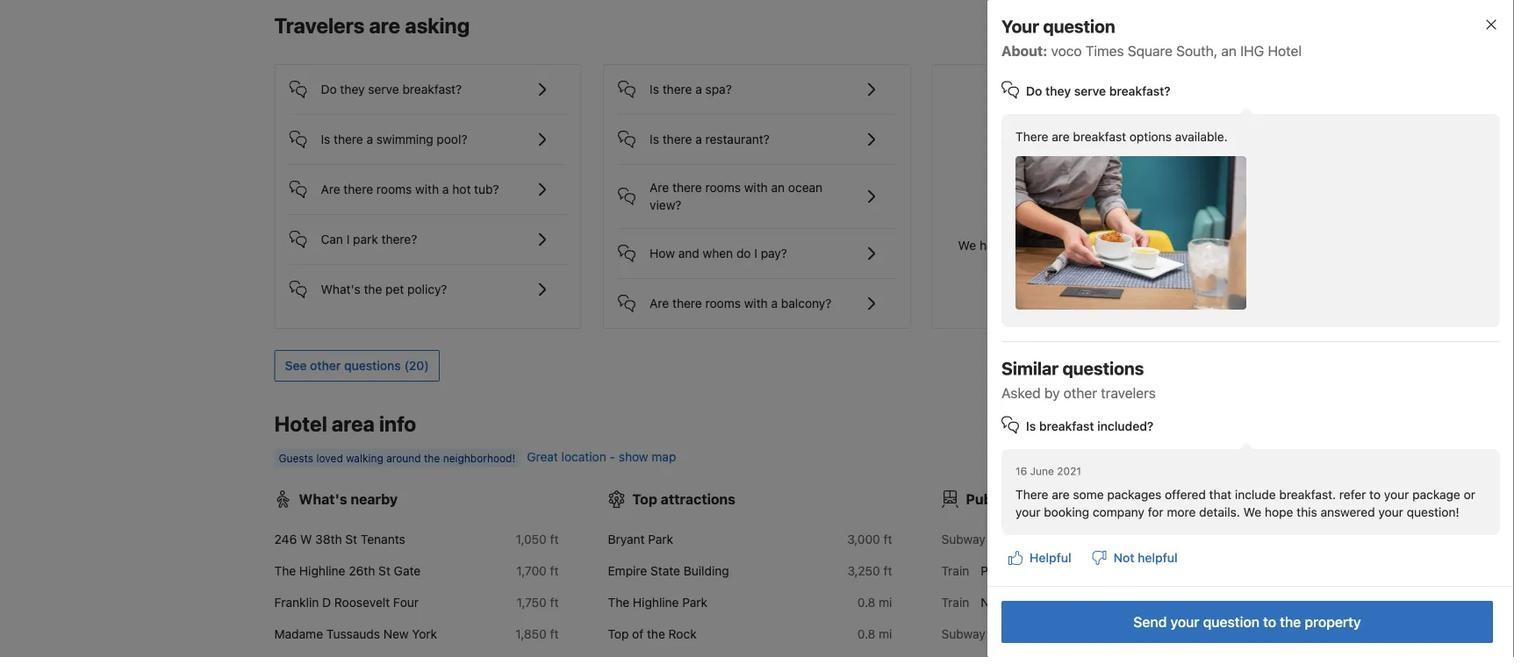 Task type: describe. For each thing, give the bounding box(es) containing it.
swimming
[[377, 132, 433, 147]]

ihg
[[1241, 43, 1265, 59]]

questions inside button
[[344, 359, 401, 373]]

package
[[1413, 488, 1461, 502]]

–
[[1065, 533, 1072, 547]]

there for is there a swimming pool?
[[334, 132, 363, 147]]

public transit
[[966, 491, 1056, 508]]

see other questions (20) button
[[274, 350, 440, 382]]

penn right –
[[1075, 533, 1104, 547]]

franklin d roosevelt four
[[274, 596, 419, 610]]

tub?
[[474, 182, 499, 197]]

ft for 800 ft
[[1217, 533, 1226, 547]]

are for asking
[[369, 13, 400, 38]]

ft for 1,050 ft
[[550, 533, 559, 547]]

1 horizontal spatial park
[[682, 596, 708, 610]]

question inside 'your question about: voco times square south, an ihg hotel'
[[1043, 16, 1116, 36]]

0 horizontal spatial the
[[364, 282, 382, 297]]

empire
[[608, 564, 647, 579]]

an inside 'your question about: voco times square south, an ihg hotel'
[[1222, 43, 1237, 59]]

penn down new york penn station
[[1067, 627, 1096, 642]]

still
[[1034, 141, 1065, 161]]

ft for 3,000 ft
[[884, 533, 892, 547]]

and
[[678, 246, 700, 261]]

a left restaurant?
[[696, 132, 702, 147]]

station up not on the right bottom
[[1107, 533, 1147, 547]]

are for are there rooms with a hot tub?
[[321, 182, 340, 197]]

are for are there rooms with a balcony?
[[650, 296, 669, 311]]

asking
[[405, 13, 470, 38]]

of
[[632, 627, 644, 642]]

about:
[[1002, 43, 1048, 59]]

they inside your question "dialog"
[[1046, 84, 1071, 98]]

with for balcony?
[[744, 296, 768, 311]]

questions inside similar questions asked by other travelers
[[1063, 358, 1144, 379]]

travelers are asking
[[274, 13, 470, 38]]

public
[[966, 491, 1008, 508]]

st for tenants
[[345, 533, 357, 547]]

send your question to the property
[[1134, 614, 1361, 631]]

top for top attractions
[[633, 491, 658, 508]]

options
[[1130, 129, 1172, 144]]

transit
[[1012, 491, 1056, 508]]

what's the pet policy? button
[[289, 265, 567, 300]]

st for gate
[[379, 564, 391, 579]]

how
[[650, 246, 675, 261]]

34th street – penn station
[[997, 533, 1147, 547]]

rock
[[669, 627, 697, 642]]

a left spa?
[[696, 82, 702, 97]]

1,050 ft
[[516, 533, 559, 547]]

similar questions asked by other travelers
[[1002, 358, 1156, 402]]

is there a restaurant?
[[650, 132, 770, 147]]

they inside button
[[340, 82, 365, 97]]

see for see availability
[[1143, 418, 1165, 433]]

there for there are some packages offered that include breakfast. refer to your package or your booking company for more details. we hope this answered your question!
[[1016, 488, 1049, 502]]

ft for 1,700 ft
[[550, 564, 559, 579]]

1,600 ft
[[1183, 627, 1226, 642]]

0.8 for top of the rock
[[858, 627, 876, 642]]

street
[[1027, 533, 1062, 547]]

ft for 1,550 ft
[[1217, 596, 1226, 610]]

penn station
[[981, 564, 1053, 579]]

2 horizontal spatial questions
[[1159, 238, 1214, 253]]

this
[[1297, 505, 1318, 520]]

can i park there?
[[321, 232, 417, 247]]

with for ocean
[[744, 181, 768, 195]]

see availability
[[1143, 418, 1230, 433]]

asked
[[1002, 385, 1041, 402]]

travelers
[[1101, 385, 1156, 402]]

top attractions
[[633, 491, 736, 508]]

spa?
[[705, 82, 732, 97]]

details.
[[1199, 505, 1240, 520]]

hotel inside 'your question about: voco times square south, an ihg hotel'
[[1268, 43, 1302, 59]]

do inside do they serve breakfast? button
[[321, 82, 337, 97]]

there are breakfast options available.
[[1016, 129, 1228, 144]]

for
[[1148, 505, 1164, 520]]

other inside similar questions asked by other travelers
[[1064, 385, 1097, 402]]

not helpful
[[1114, 551, 1178, 565]]

rooms inside are there rooms with a balcony? button
[[705, 296, 741, 311]]

34th street-penn station
[[997, 627, 1139, 642]]

your up "street"
[[1016, 505, 1041, 520]]

ft for 1,250 ft
[[1217, 564, 1226, 579]]

ocean
[[788, 181, 823, 195]]

what's nearby
[[299, 491, 398, 508]]

do inside your question "dialog"
[[1026, 84, 1042, 98]]

policy?
[[407, 282, 447, 297]]

refer
[[1340, 488, 1366, 502]]

train for penn station
[[942, 564, 970, 579]]

booking
[[1044, 505, 1090, 520]]

square
[[1128, 43, 1173, 59]]

station right "street-"
[[1099, 627, 1139, 642]]

your left package
[[1384, 488, 1409, 502]]

south,
[[1177, 43, 1218, 59]]

0 vertical spatial new
[[981, 596, 1006, 610]]

your inside button
[[1171, 614, 1200, 631]]

a left hot at top left
[[442, 182, 449, 197]]

are there rooms with a balcony?
[[650, 296, 832, 311]]

breakfast? inside your question "dialog"
[[1110, 84, 1171, 98]]

0 vertical spatial breakfast
[[1073, 129, 1126, 144]]

building
[[684, 564, 729, 579]]

penn up "street-"
[[1038, 596, 1066, 610]]

attractions
[[661, 491, 736, 508]]

by
[[1045, 385, 1060, 402]]

helpful
[[1030, 551, 1072, 565]]

still looking?
[[1034, 141, 1139, 161]]

looking?
[[1069, 141, 1139, 161]]

are for breakfast
[[1052, 129, 1070, 144]]

send your question to the property button
[[1002, 601, 1493, 644]]

0 horizontal spatial hotel
[[274, 412, 327, 436]]

there?
[[381, 232, 417, 247]]

0 horizontal spatial to
[[1112, 238, 1124, 253]]

there for is there a restaurant?
[[663, 132, 692, 147]]

helpful
[[1138, 551, 1178, 565]]

are there rooms with a hot tub? button
[[289, 165, 567, 200]]

are for are there rooms with an ocean view?
[[650, 181, 669, 195]]

the for the highline park
[[608, 596, 630, 610]]

1 vertical spatial york
[[412, 627, 437, 642]]

the inside your question "dialog"
[[1280, 614, 1301, 631]]

w
[[300, 533, 312, 547]]

1,250
[[1183, 564, 1214, 579]]

station up 34th street-penn station
[[1070, 596, 1110, 610]]

3,000
[[847, 533, 880, 547]]

see other questions (20)
[[285, 359, 429, 373]]

penn left helpful
[[981, 564, 1009, 579]]

instant
[[1027, 238, 1065, 253]]

0.8 mi for top of the rock
[[858, 627, 892, 642]]

are for some
[[1052, 488, 1070, 502]]

is there a spa?
[[650, 82, 732, 97]]

rooms for restaurant?
[[705, 181, 741, 195]]

are there rooms with a hot tub?
[[321, 182, 499, 197]]

3,250
[[848, 564, 880, 579]]

1,850 ft
[[516, 627, 559, 642]]

1,550
[[1183, 596, 1214, 610]]

1,700 ft
[[517, 564, 559, 579]]

have
[[980, 238, 1006, 253]]

we inside there are some packages offered that include breakfast. refer to your package or your booking company for more details. we hope this answered your question!
[[1244, 505, 1262, 520]]

an inside are there rooms with an ocean view?
[[771, 181, 785, 195]]

park
[[353, 232, 378, 247]]

restaurant?
[[705, 132, 770, 147]]

ft for 1,850 ft
[[550, 627, 559, 642]]

16 june 2021
[[1016, 465, 1082, 478]]

the highline 26th st gate
[[274, 564, 421, 579]]

0 vertical spatial park
[[648, 533, 673, 547]]

see for see other questions (20)
[[285, 359, 307, 373]]



Task type: vqa. For each thing, say whether or not it's contained in the screenshot.
it related to How much does it cost to rent Premium car in Albuquerque?
no



Task type: locate. For each thing, give the bounding box(es) containing it.
question for send
[[1203, 614, 1260, 631]]

rooms down how and when do i pay?
[[705, 296, 741, 311]]

the
[[364, 282, 382, 297], [1280, 614, 1301, 631], [647, 627, 665, 642]]

2 horizontal spatial to
[[1370, 488, 1381, 502]]

serve up is there a swimming pool?
[[368, 82, 399, 97]]

see availability button
[[1133, 410, 1240, 442]]

st
[[345, 533, 357, 547], [379, 564, 391, 579]]

ft for 1,750 ft
[[550, 596, 559, 610]]

new down "penn station"
[[981, 596, 1006, 610]]

there inside are there rooms with an ocean view?
[[673, 181, 702, 195]]

0 horizontal spatial see
[[285, 359, 307, 373]]

pool?
[[437, 132, 468, 147]]

is for is there a spa?
[[650, 82, 659, 97]]

34th for 34th street – penn station
[[997, 533, 1024, 547]]

1 vertical spatial hotel
[[274, 412, 327, 436]]

to inside "send your question to the property" button
[[1263, 614, 1277, 631]]

0 vertical spatial question
[[1043, 16, 1116, 36]]

2 train from the top
[[942, 596, 970, 610]]

an right have
[[1010, 238, 1023, 253]]

with
[[744, 181, 768, 195], [415, 182, 439, 197], [744, 296, 768, 311]]

1 vertical spatial train
[[942, 596, 970, 610]]

four
[[393, 596, 419, 610]]

0 vertical spatial highline
[[299, 564, 345, 579]]

franklin
[[274, 596, 319, 610]]

train
[[942, 564, 970, 579], [942, 596, 970, 610]]

serve inside button
[[368, 82, 399, 97]]

info
[[379, 412, 416, 436]]

subway for 34th street-penn station
[[942, 627, 986, 642]]

do they serve breakfast? down times
[[1026, 84, 1171, 98]]

park up state at the left of page
[[648, 533, 673, 547]]

2 vertical spatial to
[[1263, 614, 1277, 631]]

1 vertical spatial st
[[379, 564, 391, 579]]

ft right 1,750
[[550, 596, 559, 610]]

what's down can on the top left of page
[[321, 282, 361, 297]]

highline up d
[[299, 564, 345, 579]]

other up hotel area info
[[310, 359, 341, 373]]

1 horizontal spatial do they serve breakfast?
[[1026, 84, 1171, 98]]

is for is there a restaurant?
[[650, 132, 659, 147]]

serve inside your question "dialog"
[[1074, 84, 1106, 98]]

34th left "street-"
[[997, 627, 1024, 642]]

1 horizontal spatial york
[[1010, 596, 1035, 610]]

1 vertical spatial 0.8
[[858, 627, 876, 642]]

2 horizontal spatial the
[[1280, 614, 1301, 631]]

subway for 34th street – penn station
[[942, 533, 986, 547]]

are up ask
[[1052, 129, 1070, 144]]

hotel left area
[[274, 412, 327, 436]]

2 subway from the top
[[942, 627, 986, 642]]

question for ask
[[1078, 193, 1129, 207]]

there down june
[[1016, 488, 1049, 502]]

they down voco at the right top of page
[[1046, 84, 1071, 98]]

there up ask
[[1016, 129, 1049, 144]]

with for hot
[[415, 182, 439, 197]]

a
[[696, 82, 702, 97], [367, 132, 373, 147], [696, 132, 702, 147], [442, 182, 449, 197], [1068, 193, 1075, 207], [771, 296, 778, 311]]

1,700
[[517, 564, 547, 579]]

voco
[[1051, 43, 1082, 59]]

room picture image
[[1016, 156, 1246, 310]]

0 horizontal spatial the
[[274, 564, 296, 579]]

2 horizontal spatial an
[[1222, 43, 1237, 59]]

penn
[[1075, 533, 1104, 547], [981, 564, 1009, 579], [1038, 596, 1066, 610], [1067, 627, 1096, 642]]

view?
[[650, 198, 682, 213]]

0 horizontal spatial new
[[383, 627, 409, 642]]

rooms inside are there rooms with a hot tub? button
[[377, 182, 412, 197]]

0 vertical spatial st
[[345, 533, 357, 547]]

when
[[703, 246, 733, 261]]

madame tussauds new york
[[274, 627, 437, 642]]

ft for 3,250 ft
[[884, 564, 892, 579]]

there left swimming at the top of the page
[[334, 132, 363, 147]]

to inside there are some packages offered that include breakfast. refer to your package or your booking company for more details. we hope this answered your question!
[[1370, 488, 1381, 502]]

0 vertical spatial an
[[1222, 43, 1237, 59]]

are there rooms with a balcony? button
[[618, 279, 896, 314]]

1 vertical spatial to
[[1370, 488, 1381, 502]]

0 horizontal spatial they
[[340, 82, 365, 97]]

0 horizontal spatial park
[[648, 533, 673, 547]]

1 0.8 mi from the top
[[858, 596, 892, 610]]

do down the about:
[[1026, 84, 1042, 98]]

246 w 38th st tenants
[[274, 533, 405, 547]]

there for are there rooms with an ocean view?
[[673, 181, 702, 195]]

1 horizontal spatial highline
[[633, 596, 679, 610]]

0 vertical spatial what's
[[321, 282, 361, 297]]

0 horizontal spatial other
[[310, 359, 341, 373]]

0 horizontal spatial st
[[345, 533, 357, 547]]

there down the and at top left
[[673, 296, 702, 311]]

top for top of the rock
[[608, 627, 629, 642]]

rooms down "is there a restaurant?"
[[705, 181, 741, 195]]

are up can on the top left of page
[[321, 182, 340, 197]]

highline for 26th
[[299, 564, 345, 579]]

see down travelers on the bottom right of the page
[[1143, 418, 1165, 433]]

with left hot at top left
[[415, 182, 439, 197]]

york down four
[[412, 627, 437, 642]]

0 horizontal spatial do
[[321, 82, 337, 97]]

0 vertical spatial hotel
[[1268, 43, 1302, 59]]

is there a spa? button
[[618, 65, 896, 100]]

1 horizontal spatial hotel
[[1268, 43, 1302, 59]]

other right by
[[1064, 385, 1097, 402]]

is there a swimming pool? button
[[289, 115, 567, 150]]

1 horizontal spatial the
[[647, 627, 665, 642]]

ft right 1,050
[[550, 533, 559, 547]]

1 vertical spatial 34th
[[997, 627, 1024, 642]]

there up park
[[344, 182, 373, 197]]

other inside button
[[310, 359, 341, 373]]

1,600
[[1183, 627, 1214, 642]]

with left the 'ocean'
[[744, 181, 768, 195]]

madame
[[274, 627, 323, 642]]

question inside button
[[1078, 193, 1129, 207]]

1 horizontal spatial we
[[1244, 505, 1262, 520]]

0 vertical spatial 0.8 mi
[[858, 596, 892, 610]]

800 ft
[[1191, 533, 1226, 547]]

train for new york penn station
[[942, 596, 970, 610]]

highline for park
[[633, 596, 679, 610]]

station down "street"
[[1013, 564, 1053, 579]]

0 vertical spatial we
[[958, 238, 976, 253]]

with inside are there rooms with an ocean view?
[[744, 181, 768, 195]]

your
[[1002, 16, 1040, 36]]

1 horizontal spatial to
[[1263, 614, 1277, 631]]

do they serve breakfast? up is there a swimming pool?
[[321, 82, 462, 97]]

is
[[650, 82, 659, 97], [321, 132, 330, 147], [650, 132, 659, 147], [1026, 419, 1036, 434]]

there up view?
[[673, 181, 702, 195]]

mi for top of the rock
[[879, 627, 892, 642]]

times
[[1086, 43, 1124, 59]]

what's inside button
[[321, 282, 361, 297]]

an left ihg at the right top of page
[[1222, 43, 1237, 59]]

there left spa?
[[663, 82, 692, 97]]

0 vertical spatial york
[[1010, 596, 1035, 610]]

is inside button
[[321, 132, 330, 147]]

hotel
[[1268, 43, 1302, 59], [274, 412, 327, 436]]

1 vertical spatial an
[[771, 181, 785, 195]]

some
[[1073, 488, 1104, 502]]

is down asked
[[1026, 419, 1036, 434]]

send
[[1134, 614, 1167, 631]]

tenants
[[361, 533, 405, 547]]

1 vertical spatial what's
[[299, 491, 347, 508]]

or
[[1464, 488, 1476, 502]]

to left most
[[1112, 238, 1124, 253]]

2 0.8 from the top
[[858, 627, 876, 642]]

3,250 ft
[[848, 564, 892, 579]]

1 horizontal spatial i
[[754, 246, 758, 261]]

1 vertical spatial are
[[1052, 129, 1070, 144]]

question!
[[1407, 505, 1460, 520]]

(20)
[[404, 359, 429, 373]]

station
[[1107, 533, 1147, 547], [1013, 564, 1053, 579], [1070, 596, 1110, 610], [1099, 627, 1139, 642]]

0 horizontal spatial york
[[412, 627, 437, 642]]

a inside button
[[1068, 193, 1075, 207]]

1,750
[[517, 596, 547, 610]]

2 vertical spatial are
[[1052, 488, 1070, 502]]

1 horizontal spatial the
[[608, 596, 630, 610]]

there for there are breakfast options available.
[[1016, 129, 1049, 144]]

the left property
[[1280, 614, 1301, 631]]

your down 1,550
[[1171, 614, 1200, 631]]

hot
[[452, 182, 471, 197]]

question inside button
[[1203, 614, 1260, 631]]

rooms down is there a swimming pool?
[[377, 182, 412, 197]]

1 vertical spatial 0.8 mi
[[858, 627, 892, 642]]

that
[[1209, 488, 1232, 502]]

1 horizontal spatial an
[[1010, 238, 1023, 253]]

2 vertical spatial question
[[1203, 614, 1260, 631]]

is down is there a spa?
[[650, 132, 659, 147]]

1 horizontal spatial do
[[1026, 84, 1042, 98]]

there down is there a spa?
[[663, 132, 692, 147]]

helpful button
[[1002, 543, 1079, 574]]

nearby
[[351, 491, 398, 508]]

0 vertical spatial there
[[1016, 129, 1049, 144]]

0 vertical spatial to
[[1112, 238, 1124, 253]]

there
[[1016, 129, 1049, 144], [1016, 488, 1049, 502]]

34th
[[997, 533, 1024, 547], [997, 627, 1024, 642]]

to
[[1112, 238, 1124, 253], [1370, 488, 1381, 502], [1263, 614, 1277, 631]]

1,750 ft
[[517, 596, 559, 610]]

ft right 1,550
[[1217, 596, 1226, 610]]

2 there from the top
[[1016, 488, 1049, 502]]

0.8 for the highline park
[[858, 596, 876, 610]]

2 0.8 mi from the top
[[858, 627, 892, 642]]

1 vertical spatial park
[[682, 596, 708, 610]]

york down "penn station"
[[1010, 596, 1035, 610]]

answer
[[1069, 238, 1109, 253]]

we left have
[[958, 238, 976, 253]]

questions left (20)
[[344, 359, 401, 373]]

serve down times
[[1074, 84, 1106, 98]]

rooms for swimming
[[377, 182, 412, 197]]

0 vertical spatial train
[[942, 564, 970, 579]]

1 0.8 from the top
[[858, 596, 876, 610]]

i right can on the top left of page
[[347, 232, 350, 247]]

questions right most
[[1159, 238, 1214, 253]]

is left spa?
[[650, 82, 659, 97]]

1 horizontal spatial they
[[1046, 84, 1071, 98]]

your
[[1384, 488, 1409, 502], [1016, 505, 1041, 520], [1379, 505, 1404, 520], [1171, 614, 1200, 631]]

there inside button
[[334, 132, 363, 147]]

0 vertical spatial see
[[285, 359, 307, 373]]

do they serve breakfast? inside button
[[321, 82, 462, 97]]

what's up 38th on the bottom left
[[299, 491, 347, 508]]

are
[[369, 13, 400, 38], [1052, 129, 1070, 144], [1052, 488, 1070, 502]]

top
[[633, 491, 658, 508], [608, 627, 629, 642]]

0 vertical spatial the
[[274, 564, 296, 579]]

d
[[322, 596, 331, 610]]

street-
[[1027, 627, 1067, 642]]

do down travelers
[[321, 82, 337, 97]]

1 vertical spatial other
[[1064, 385, 1097, 402]]

mi for the highline park
[[879, 596, 892, 610]]

1 horizontal spatial questions
[[1063, 358, 1144, 379]]

a inside button
[[367, 132, 373, 147]]

a left swimming at the top of the page
[[367, 132, 373, 147]]

ask a question button
[[1033, 185, 1139, 216]]

1 train from the top
[[942, 564, 970, 579]]

1 horizontal spatial serve
[[1074, 84, 1106, 98]]

do they serve breakfast? button
[[289, 65, 567, 100]]

0 vertical spatial 34th
[[997, 533, 1024, 547]]

1 vertical spatial the
[[608, 596, 630, 610]]

subway
[[942, 533, 986, 547], [942, 627, 986, 642]]

hotel area info
[[274, 412, 416, 436]]

is for is there a swimming pool?
[[321, 132, 330, 147]]

0 vertical spatial 0.8
[[858, 596, 876, 610]]

0 horizontal spatial top
[[608, 627, 629, 642]]

1 horizontal spatial breakfast?
[[1110, 84, 1171, 98]]

1 horizontal spatial other
[[1064, 385, 1097, 402]]

new down four
[[383, 627, 409, 642]]

2 mi from the top
[[879, 627, 892, 642]]

the left the pet
[[364, 282, 382, 297]]

1 mi from the top
[[879, 596, 892, 610]]

to left property
[[1263, 614, 1277, 631]]

ft for 1,600 ft
[[1217, 627, 1226, 642]]

there for is there a spa?
[[663, 82, 692, 97]]

1 vertical spatial highline
[[633, 596, 679, 610]]

your question dialog
[[960, 0, 1514, 658]]

0.8 mi for the highline park
[[858, 596, 892, 610]]

0 vertical spatial top
[[633, 491, 658, 508]]

what's for what's nearby
[[299, 491, 347, 508]]

the
[[274, 564, 296, 579], [608, 596, 630, 610]]

see inside see availability button
[[1143, 418, 1165, 433]]

the down empire
[[608, 596, 630, 610]]

an left the 'ocean'
[[771, 181, 785, 195]]

1 vertical spatial see
[[1143, 418, 1165, 433]]

1,250 ft
[[1183, 564, 1226, 579]]

breakfast? inside button
[[403, 82, 462, 97]]

1 vertical spatial top
[[608, 627, 629, 642]]

are left asking
[[369, 13, 400, 38]]

what's for what's the pet policy?
[[321, 282, 361, 297]]

1 34th from the top
[[997, 533, 1024, 547]]

question down 1,550 ft
[[1203, 614, 1260, 631]]

ft right 3,000
[[884, 533, 892, 547]]

0 vertical spatial other
[[310, 359, 341, 373]]

1 horizontal spatial see
[[1143, 418, 1165, 433]]

0 horizontal spatial questions
[[344, 359, 401, 373]]

0 horizontal spatial do they serve breakfast?
[[321, 82, 462, 97]]

mi
[[879, 596, 892, 610], [879, 627, 892, 642]]

question up voco at the right top of page
[[1043, 16, 1116, 36]]

ft right '800'
[[1217, 533, 1226, 547]]

answered
[[1321, 505, 1375, 520]]

is left swimming at the top of the page
[[321, 132, 330, 147]]

ft
[[550, 533, 559, 547], [884, 533, 892, 547], [1217, 533, 1226, 547], [550, 564, 559, 579], [884, 564, 892, 579], [1217, 564, 1226, 579], [550, 596, 559, 610], [1217, 596, 1226, 610], [550, 627, 559, 642], [1217, 627, 1226, 642]]

are down how
[[650, 296, 669, 311]]

state
[[651, 564, 680, 579]]

st right "26th"
[[379, 564, 391, 579]]

1 vertical spatial mi
[[879, 627, 892, 642]]

1 vertical spatial question
[[1078, 193, 1129, 207]]

1 vertical spatial new
[[383, 627, 409, 642]]

we have an instant answer to most questions
[[958, 238, 1214, 253]]

ft right 3,250
[[884, 564, 892, 579]]

ft right 1,700
[[550, 564, 559, 579]]

1,850
[[516, 627, 547, 642]]

top of the rock
[[608, 627, 697, 642]]

hotel right ihg at the right top of page
[[1268, 43, 1302, 59]]

a left balcony?
[[771, 296, 778, 311]]

246
[[274, 533, 297, 547]]

0 horizontal spatial serve
[[368, 82, 399, 97]]

your question about: voco times square south, an ihg hotel
[[1002, 16, 1302, 59]]

38th
[[315, 533, 342, 547]]

a right ask
[[1068, 193, 1075, 207]]

0 horizontal spatial breakfast?
[[403, 82, 462, 97]]

there for are there rooms with a balcony?
[[673, 296, 702, 311]]

more
[[1167, 505, 1196, 520]]

st right 38th on the bottom left
[[345, 533, 357, 547]]

they
[[340, 82, 365, 97], [1046, 84, 1071, 98]]

highline up top of the rock
[[633, 596, 679, 610]]

is for is breakfast included?
[[1026, 419, 1036, 434]]

1 subway from the top
[[942, 533, 986, 547]]

there for are there rooms with a hot tub?
[[344, 182, 373, 197]]

0 horizontal spatial we
[[958, 238, 976, 253]]

what's the pet policy?
[[321, 282, 447, 297]]

the for the highline 26th st gate
[[274, 564, 296, 579]]

2 vertical spatial an
[[1010, 238, 1023, 253]]

2 34th from the top
[[997, 627, 1024, 642]]

question up the "answer"
[[1078, 193, 1129, 207]]

1 vertical spatial breakfast
[[1039, 419, 1094, 434]]

0 vertical spatial subway
[[942, 533, 986, 547]]

1 vertical spatial we
[[1244, 505, 1262, 520]]

breakfast left options
[[1073, 129, 1126, 144]]

are up booking
[[1052, 488, 1070, 502]]

1 vertical spatial subway
[[942, 627, 986, 642]]

there inside there are some packages offered that include breakfast. refer to your package or your booking company for more details. we hope this answered your question!
[[1016, 488, 1049, 502]]

1 horizontal spatial new
[[981, 596, 1006, 610]]

breakfast? up is there a swimming pool? button on the top of page
[[403, 82, 462, 97]]

your left "question!"
[[1379, 505, 1404, 520]]

34th up "penn station"
[[997, 533, 1024, 547]]

is there a swimming pool?
[[321, 132, 468, 147]]

top left of
[[608, 627, 629, 642]]

0 horizontal spatial i
[[347, 232, 350, 247]]

to right refer
[[1370, 488, 1381, 502]]

they up is there a swimming pool?
[[340, 82, 365, 97]]

0 vertical spatial mi
[[879, 596, 892, 610]]

do they serve breakfast? inside your question "dialog"
[[1026, 84, 1171, 98]]

0 horizontal spatial an
[[771, 181, 785, 195]]

1 there from the top
[[1016, 129, 1049, 144]]

0 horizontal spatial highline
[[299, 564, 345, 579]]

subway down "penn station"
[[942, 627, 986, 642]]

are inside are there rooms with an ocean view?
[[650, 181, 669, 195]]

the down 246
[[274, 564, 296, 579]]

breakfast? down square
[[1110, 84, 1171, 98]]

1,050
[[516, 533, 547, 547]]

are inside there are some packages offered that include breakfast. refer to your package or your booking company for more details. we hope this answered your question!
[[1052, 488, 1070, 502]]

1 horizontal spatial top
[[633, 491, 658, 508]]

see up hotel area info
[[285, 359, 307, 373]]

see inside see other questions (20) button
[[285, 359, 307, 373]]

0 vertical spatial are
[[369, 13, 400, 38]]

see
[[285, 359, 307, 373], [1143, 418, 1165, 433]]

800
[[1191, 533, 1214, 547]]

subway down 'public'
[[942, 533, 986, 547]]

i right 'do'
[[754, 246, 758, 261]]

rooms inside are there rooms with an ocean view?
[[705, 181, 741, 195]]

34th for 34th street-penn station
[[997, 627, 1024, 642]]

1 vertical spatial there
[[1016, 488, 1049, 502]]

questions up travelers on the bottom right of the page
[[1063, 358, 1144, 379]]

1 horizontal spatial st
[[379, 564, 391, 579]]

is inside your question "dialog"
[[1026, 419, 1036, 434]]

empire state building
[[608, 564, 729, 579]]

ft right the 1,850
[[550, 627, 559, 642]]

0.8 mi
[[858, 596, 892, 610], [858, 627, 892, 642]]

rooms
[[705, 181, 741, 195], [377, 182, 412, 197], [705, 296, 741, 311]]



